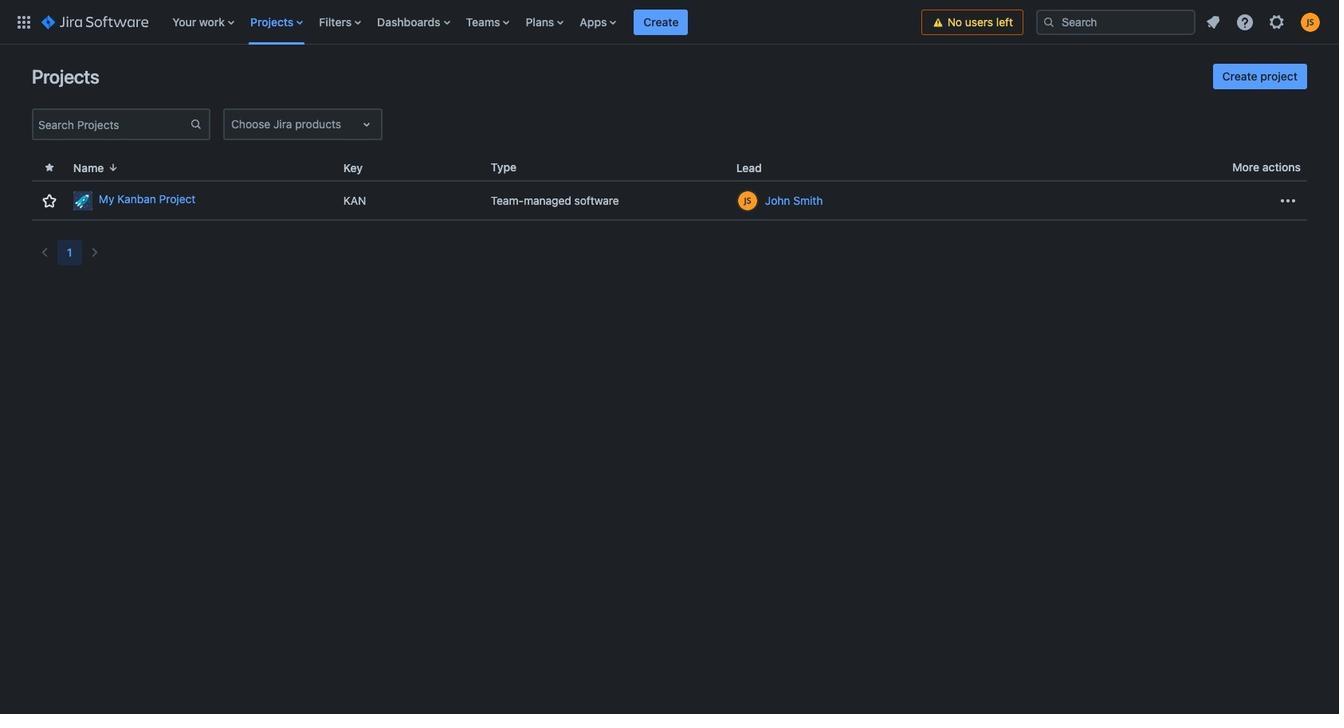 Task type: vqa. For each thing, say whether or not it's contained in the screenshot.
Saved
no



Task type: locate. For each thing, give the bounding box(es) containing it.
notifications image
[[1204, 12, 1223, 32]]

more image
[[1279, 191, 1298, 210]]

1 horizontal spatial list
[[1200, 8, 1330, 36]]

group
[[1214, 64, 1308, 89]]

appswitcher icon image
[[14, 12, 33, 32]]

jira software image
[[41, 12, 149, 32], [41, 12, 149, 32]]

settings image
[[1268, 12, 1287, 32]]

banner
[[0, 0, 1340, 45]]

list item
[[634, 0, 689, 44]]

previous image
[[35, 243, 54, 262]]

None search field
[[1037, 9, 1196, 35]]

Choose Jira products text field
[[231, 116, 234, 132]]

Search Projects text field
[[33, 113, 190, 136]]

0 horizontal spatial list
[[164, 0, 922, 44]]

search image
[[1043, 16, 1056, 28]]

list
[[164, 0, 922, 44], [1200, 8, 1330, 36]]



Task type: describe. For each thing, give the bounding box(es) containing it.
next image
[[85, 243, 104, 262]]

help image
[[1236, 12, 1255, 32]]

star my kanban project image
[[40, 191, 59, 210]]

primary element
[[10, 0, 922, 44]]

open image
[[357, 115, 376, 134]]

your profile and settings image
[[1302, 12, 1321, 32]]

Search field
[[1037, 9, 1196, 35]]



